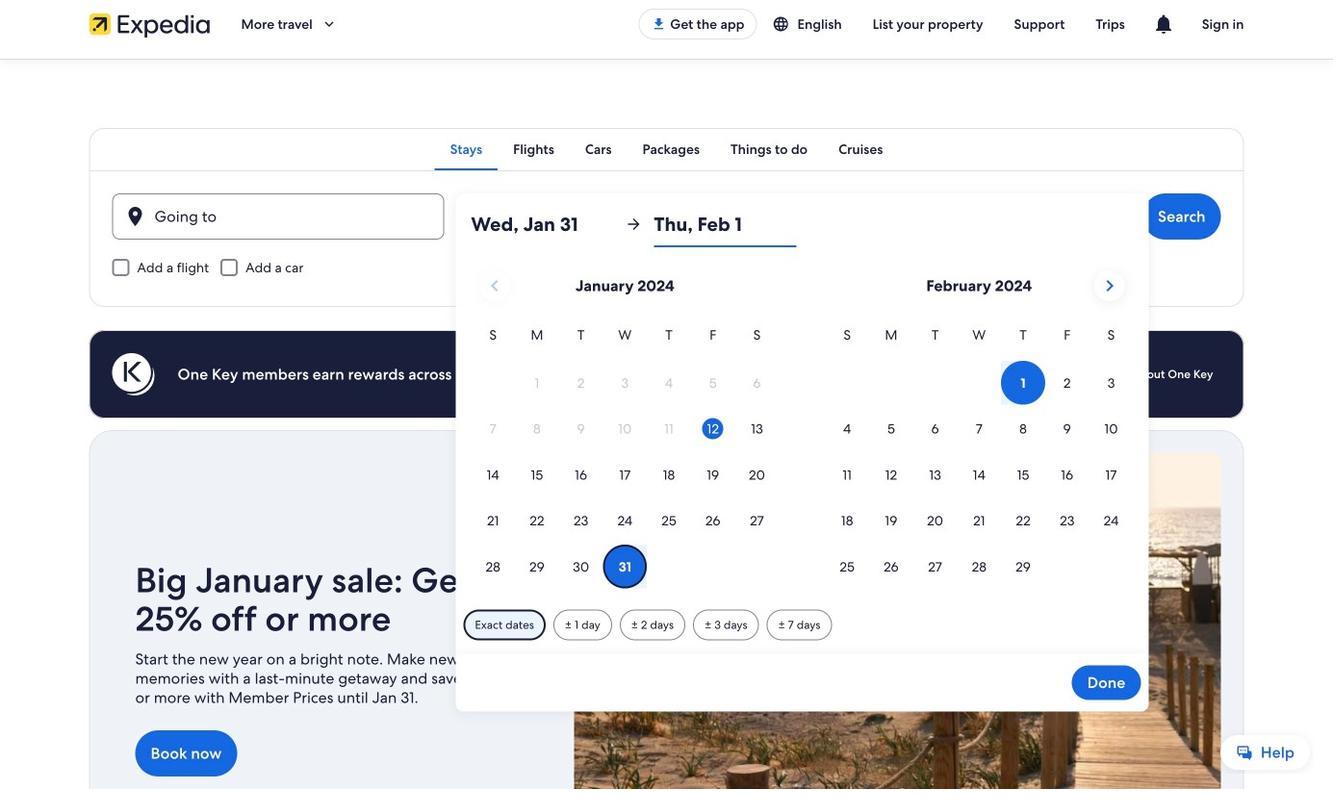 Task type: vqa. For each thing, say whether or not it's contained in the screenshot.
See More Cruise Articles icon
no



Task type: describe. For each thing, give the bounding box(es) containing it.
next month image
[[1099, 274, 1122, 298]]

more travel image
[[321, 15, 338, 33]]

small image
[[773, 15, 798, 33]]

today element
[[703, 419, 724, 440]]

communication center icon image
[[1153, 13, 1176, 36]]

january 2024 element
[[471, 325, 779, 591]]



Task type: locate. For each thing, give the bounding box(es) containing it.
february 2024 element
[[826, 325, 1134, 591]]

download the app button image
[[651, 16, 667, 32]]

expedia logo image
[[89, 11, 210, 38]]

application
[[471, 263, 1134, 591]]

main content
[[0, 59, 1334, 790]]

directional image
[[625, 216, 643, 233]]

tab list
[[89, 128, 1245, 170]]

previous month image
[[483, 274, 506, 298]]



